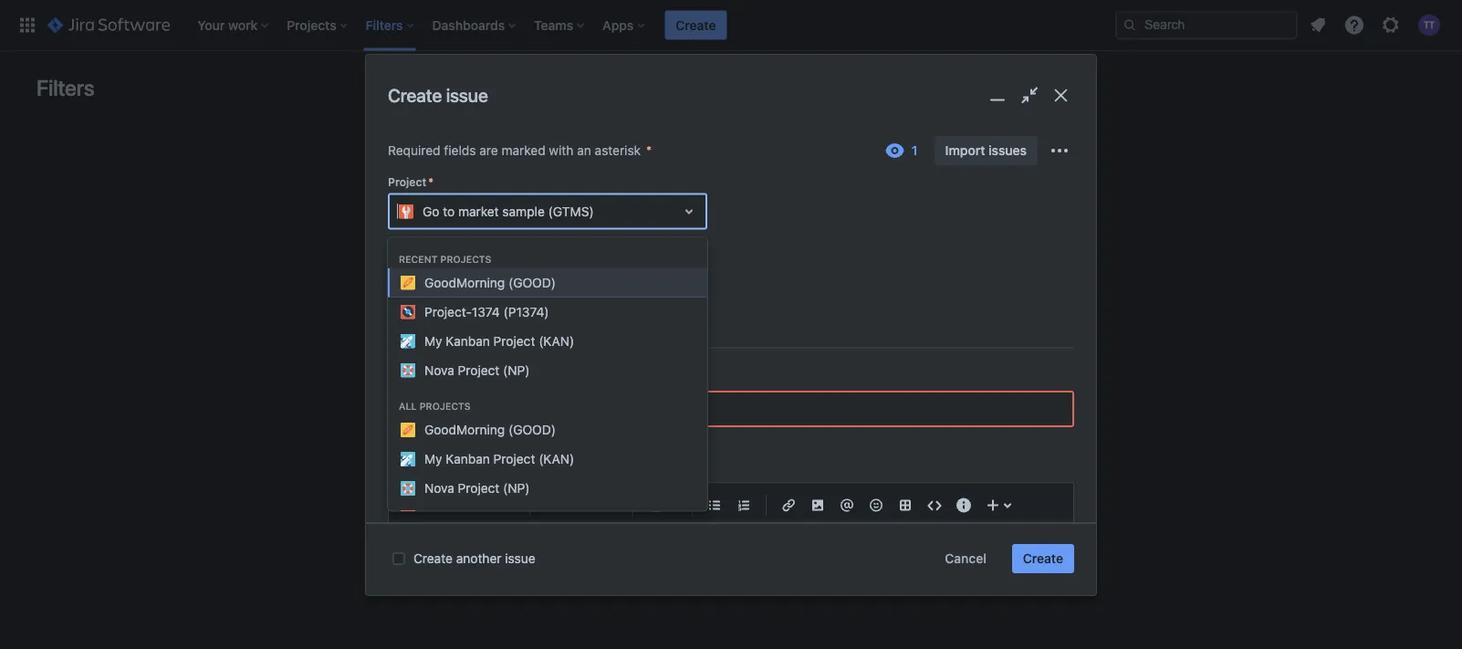 Task type: vqa. For each thing, say whether or not it's contained in the screenshot.
bottom email
no



Task type: locate. For each thing, give the bounding box(es) containing it.
project-
[[425, 304, 472, 319], [425, 510, 472, 525]]

1 project- from the top
[[425, 304, 472, 319]]

issue up the fields
[[446, 84, 488, 106]]

1 vertical spatial nova
[[425, 480, 455, 495]]

a right as
[[933, 338, 940, 353]]

marked
[[502, 143, 546, 158]]

primary element
[[11, 0, 1116, 51]]

1 vertical spatial projects
[[420, 400, 471, 411]]

1 horizontal spatial create button
[[1013, 544, 1075, 573]]

jira software image
[[47, 14, 170, 36], [47, 14, 170, 36]]

1 vertical spatial (good)
[[509, 422, 556, 437]]

1 vertical spatial open image
[[679, 274, 700, 296]]

1 vertical spatial (p1374)
[[504, 510, 549, 525]]

project-1374 (p1374)
[[425, 304, 549, 319], [425, 510, 549, 525]]

summary left "is"
[[403, 432, 451, 445]]

create button
[[665, 11, 727, 40], [1013, 544, 1075, 573]]

1 vertical spatial 1374
[[472, 510, 500, 525]]

project- up create another issue
[[425, 510, 472, 525]]

a left filter
[[625, 320, 632, 335]]

text styles image
[[489, 494, 511, 516]]

1 vertical spatial create button
[[1013, 544, 1075, 573]]

table image
[[895, 494, 917, 516]]

required fields are marked with an asterisk *
[[388, 143, 652, 158]]

project *
[[388, 176, 434, 188]]

* up the go
[[428, 176, 434, 188]]

projects for 1374
[[441, 253, 492, 264]]

save
[[826, 338, 856, 353]]

2 (good) from the top
[[509, 422, 556, 437]]

1 vertical spatial my kanban project (kan)
[[425, 451, 575, 466]]

2 open image from the top
[[679, 274, 700, 296]]

your
[[629, 338, 656, 353]]

0 vertical spatial (np)
[[503, 362, 530, 377]]

a
[[625, 320, 632, 335], [933, 338, 940, 353]]

0 vertical spatial my
[[425, 333, 442, 348]]

my down about
[[425, 333, 442, 348]]

goodmorning (good) down all projects
[[425, 422, 556, 437]]

1 (p1374) from the top
[[504, 304, 549, 319]]

2 goodmorning (good) from the top
[[425, 422, 556, 437]]

0 vertical spatial summary
[[388, 373, 439, 386]]

my kanban project (kan) down "types"
[[425, 333, 575, 348]]

you up sidebar
[[534, 320, 556, 335]]

2 my from the top
[[425, 451, 442, 466]]

1 my from the top
[[425, 333, 442, 348]]

my down summary is required
[[425, 451, 442, 466]]

1 vertical spatial project-1374 (p1374)
[[425, 510, 549, 525]]

None text field
[[397, 202, 401, 220]]

asterisk
[[595, 143, 641, 158]]

1 horizontal spatial to
[[878, 338, 889, 353]]

to right as
[[878, 338, 889, 353]]

1 goodmorning from the top
[[425, 274, 505, 289]]

0 horizontal spatial a
[[625, 320, 632, 335]]

you
[[631, 282, 661, 304], [534, 320, 556, 335]]

issues
[[989, 143, 1027, 158]]

from the sidebar and enter your search criteria. then, select
[[523, 320, 929, 353]]

(p1374)
[[504, 304, 549, 319], [504, 510, 549, 525]]

as
[[860, 338, 874, 353]]

nova project (np) up all projects
[[425, 362, 530, 377]]

None text field
[[390, 393, 1073, 425]]

1 vertical spatial you
[[534, 320, 556, 335]]

0 vertical spatial create button
[[665, 11, 727, 40]]

0 vertical spatial (good)
[[509, 274, 556, 289]]

open image for task
[[679, 274, 700, 296]]

(np) left bold ⌘b image
[[503, 480, 530, 495]]

goodmorning (good)
[[425, 274, 556, 289], [425, 422, 556, 437]]

you for you can create a filter by searching. select
[[534, 320, 556, 335]]

project- down task
[[425, 304, 472, 319]]

none text field inside create issue dialog
[[390, 393, 1073, 425]]

create
[[584, 320, 621, 335], [893, 338, 930, 353]]

1 vertical spatial project-
[[425, 510, 472, 525]]

0 vertical spatial you
[[631, 282, 661, 304]]

create issue dialog
[[366, 55, 1097, 649]]

0 vertical spatial to
[[443, 203, 455, 219]]

1374 right about
[[472, 304, 500, 319]]

criteria.
[[702, 338, 747, 353]]

summary
[[388, 373, 439, 386], [403, 432, 451, 445]]

1 horizontal spatial you
[[631, 282, 661, 304]]

open image
[[679, 200, 700, 222], [679, 274, 700, 296]]

my kanban project (kan)
[[425, 333, 575, 348], [425, 451, 575, 466]]

0 vertical spatial (kan)
[[539, 333, 575, 348]]

create inside to create a filter.
[[893, 338, 930, 353]]

1 vertical spatial goodmorning (good)
[[425, 422, 556, 437]]

(good) right "is"
[[509, 422, 556, 437]]

0 vertical spatial goodmorning (good)
[[425, 274, 556, 289]]

1 vertical spatial goodmorning
[[425, 422, 505, 437]]

0 vertical spatial (p1374)
[[504, 304, 549, 319]]

0 horizontal spatial create
[[584, 320, 621, 335]]

my kanban project (kan) down required
[[425, 451, 575, 466]]

is
[[454, 432, 463, 445]]

* right type
[[445, 249, 451, 262]]

goodmorning for 1374
[[425, 274, 505, 289]]

0 vertical spatial project-1374 (p1374)
[[425, 304, 549, 319]]

goodmorning down all projects
[[425, 422, 505, 437]]

1 vertical spatial to
[[878, 338, 889, 353]]

filter.
[[717, 357, 746, 372]]

to create a filter.
[[717, 338, 940, 372]]

searching.
[[683, 320, 744, 335]]

issue for about
[[452, 309, 479, 322]]

goodmorning for kanban
[[425, 422, 505, 437]]

goodmorning (good) for 1374
[[425, 274, 556, 289]]

0 horizontal spatial to
[[443, 203, 455, 219]]

0 vertical spatial project-
[[425, 304, 472, 319]]

then,
[[750, 338, 784, 353]]

1 vertical spatial a
[[933, 338, 940, 353]]

kanban down learn about issue types
[[446, 333, 490, 348]]

open image up the don't on the left
[[679, 200, 700, 222]]

filters
[[37, 75, 94, 100]]

(p1374) left italic ⌘i image
[[504, 510, 549, 525]]

project
[[388, 176, 427, 188], [494, 333, 536, 348], [458, 362, 500, 377], [494, 451, 536, 466], [458, 480, 500, 495]]

to right the go
[[443, 203, 455, 219]]

(good) for project
[[509, 422, 556, 437]]

0 vertical spatial goodmorning
[[425, 274, 505, 289]]

0 vertical spatial open image
[[679, 200, 700, 222]]

more formatting image
[[600, 494, 622, 516]]

emoji image
[[866, 494, 888, 516]]

projects
[[441, 253, 492, 264], [420, 400, 471, 411]]

2 vertical spatial issue
[[505, 551, 536, 566]]

1 horizontal spatial a
[[933, 338, 940, 353]]

goodmorning down recent projects
[[425, 274, 505, 289]]

1 vertical spatial kanban
[[446, 451, 490, 466]]

are
[[480, 143, 498, 158]]

0 vertical spatial my kanban project (kan)
[[425, 333, 575, 348]]

1 vertical spatial nova project (np)
[[425, 480, 530, 495]]

you don't have any filters
[[631, 282, 832, 304]]

1 vertical spatial summary
[[403, 432, 451, 445]]

types
[[482, 309, 510, 322]]

1 goodmorning (good) from the top
[[425, 274, 556, 289]]

1 nova from the top
[[425, 362, 455, 377]]

add image, video, or file image
[[807, 494, 829, 516]]

projects up task
[[441, 253, 492, 264]]

0 vertical spatial a
[[625, 320, 632, 335]]

enter
[[595, 338, 626, 353]]

(gtms)
[[548, 203, 594, 219]]

1 (good) from the top
[[509, 274, 556, 289]]

0 horizontal spatial you
[[534, 320, 556, 335]]

issue
[[446, 84, 488, 106], [452, 309, 479, 322], [505, 551, 536, 566]]

issue left "types"
[[452, 309, 479, 322]]

open image left 'have'
[[679, 274, 700, 296]]

to inside to create a filter.
[[878, 338, 889, 353]]

sidebar
[[523, 338, 566, 353]]

(np)
[[503, 362, 530, 377], [503, 480, 530, 495]]

to inside create issue dialog
[[443, 203, 455, 219]]

create
[[676, 17, 716, 32], [388, 84, 442, 106], [414, 551, 453, 566], [1024, 551, 1064, 566]]

(np) down sidebar
[[503, 362, 530, 377]]

summary up all
[[388, 373, 439, 386]]

can
[[559, 320, 580, 335]]

go to market sample (gtms)
[[423, 203, 594, 219]]

(kan)
[[539, 333, 575, 348], [539, 451, 575, 466]]

nova project (np)
[[425, 362, 530, 377], [425, 480, 530, 495]]

goodmorning (good) for kanban
[[425, 422, 556, 437]]

0 horizontal spatial create button
[[665, 11, 727, 40]]

from
[[879, 320, 907, 335]]

1 vertical spatial my
[[425, 451, 442, 466]]

0 vertical spatial kanban
[[446, 333, 490, 348]]

kanban
[[446, 333, 490, 348], [446, 451, 490, 466]]

1 vertical spatial create
[[893, 338, 930, 353]]

discard & close image
[[1049, 82, 1075, 108]]

with
[[549, 143, 574, 158]]

2 (kan) from the top
[[539, 451, 575, 466]]

select
[[748, 320, 785, 335]]

2 nova from the top
[[425, 480, 455, 495]]

cancel button
[[935, 544, 998, 573]]

2 goodmorning from the top
[[425, 422, 505, 437]]

you up filter
[[631, 282, 661, 304]]

another
[[456, 551, 502, 566]]

nova
[[425, 362, 455, 377], [425, 480, 455, 495]]

import issues link
[[935, 136, 1038, 165]]

search image
[[1123, 18, 1138, 32]]

recent projects
[[399, 253, 492, 264]]

create issue
[[388, 84, 488, 106]]

nova project (np) down required
[[425, 480, 530, 495]]

0 vertical spatial create
[[584, 320, 621, 335]]

1 vertical spatial (np)
[[503, 480, 530, 495]]

project-1374 (p1374) up the another
[[425, 510, 549, 525]]

nova up all projects
[[425, 362, 455, 377]]

(kan) left enter
[[539, 333, 575, 348]]

0 vertical spatial 1374
[[472, 304, 500, 319]]

all projects
[[399, 400, 471, 411]]

market
[[458, 203, 499, 219]]

(good)
[[509, 274, 556, 289], [509, 422, 556, 437]]

project-1374 (p1374) down task
[[425, 304, 549, 319]]

*
[[646, 143, 652, 158], [428, 176, 434, 188], [445, 249, 451, 262], [441, 373, 446, 386]]

a inside to create a filter.
[[933, 338, 940, 353]]

0 vertical spatial issue
[[446, 84, 488, 106]]

import issues
[[946, 143, 1027, 158]]

to
[[443, 203, 455, 219], [878, 338, 889, 353]]

learn
[[388, 309, 417, 322]]

my
[[425, 333, 442, 348], [425, 451, 442, 466]]

1374 up the another
[[472, 510, 500, 525]]

1 my kanban project (kan) from the top
[[425, 333, 575, 348]]

Search field
[[1116, 11, 1299, 40]]

(good) up "types"
[[509, 274, 556, 289]]

create down the
[[893, 338, 930, 353]]

1 open image from the top
[[679, 200, 700, 222]]

1 vertical spatial issue
[[452, 309, 479, 322]]

0 vertical spatial nova
[[425, 362, 455, 377]]

error image
[[388, 431, 403, 445]]

create another issue
[[414, 551, 536, 566]]

(kan) up bold ⌘b image
[[539, 451, 575, 466]]

numbered list ⌘⇧7 image
[[733, 494, 755, 516]]

1374
[[472, 304, 500, 319], [472, 510, 500, 525]]

0 vertical spatial projects
[[441, 253, 492, 264]]

create button inside primary element
[[665, 11, 727, 40]]

2 1374 from the top
[[472, 510, 500, 525]]

projects up summary is required
[[420, 400, 471, 411]]

issue right the another
[[505, 551, 536, 566]]

nova down the description
[[425, 480, 455, 495]]

fields
[[444, 143, 476, 158]]

goodmorning
[[425, 274, 505, 289], [425, 422, 505, 437]]

1 (np) from the top
[[503, 362, 530, 377]]

goodmorning (good) up "types"
[[425, 274, 556, 289]]

1 vertical spatial (kan)
[[539, 451, 575, 466]]

kanban down "is"
[[446, 451, 490, 466]]

2 project- from the top
[[425, 510, 472, 525]]

description
[[388, 465, 450, 478]]

1 horizontal spatial create
[[893, 338, 930, 353]]

0 vertical spatial nova project (np)
[[425, 362, 530, 377]]

create up enter
[[584, 320, 621, 335]]

issue type *
[[388, 249, 451, 262]]

(p1374) up sidebar
[[504, 304, 549, 319]]



Task type: describe. For each thing, give the bounding box(es) containing it.
summary for summary is required
[[403, 432, 451, 445]]

projects for kanban
[[420, 400, 471, 411]]

issue for another
[[505, 551, 536, 566]]

summary is required
[[403, 432, 509, 445]]

you for you don't have any filters
[[631, 282, 661, 304]]

the
[[910, 320, 929, 335]]

create button inside dialog
[[1013, 544, 1075, 573]]

import
[[946, 143, 986, 158]]

cancel
[[946, 551, 987, 566]]

filter
[[635, 320, 662, 335]]

save as
[[826, 338, 874, 353]]

about
[[420, 309, 449, 322]]

info panel image
[[953, 494, 975, 516]]

go
[[423, 203, 440, 219]]

required
[[388, 143, 441, 158]]

none text field inside create issue dialog
[[397, 202, 401, 220]]

all
[[399, 400, 417, 411]]

2 kanban from the top
[[446, 451, 490, 466]]

italic ⌘i image
[[571, 494, 593, 516]]

an
[[577, 143, 592, 158]]

mention image
[[836, 494, 858, 516]]

create banner
[[0, 0, 1463, 51]]

1 (kan) from the top
[[539, 333, 575, 348]]

1 project-1374 (p1374) from the top
[[425, 304, 549, 319]]

bullet list ⌘⇧8 image
[[704, 494, 726, 516]]

create inside primary element
[[676, 17, 716, 32]]

minimize image
[[985, 82, 1011, 108]]

filters
[[787, 282, 832, 304]]

sample
[[503, 203, 545, 219]]

type
[[419, 249, 444, 262]]

and
[[570, 338, 592, 353]]

issue
[[388, 249, 417, 262]]

more actions for this issue image
[[1049, 140, 1071, 161]]

summary *
[[388, 373, 446, 386]]

2 nova project (np) from the top
[[425, 480, 530, 495]]

2 (np) from the top
[[503, 480, 530, 495]]

2 (p1374) from the top
[[504, 510, 549, 525]]

summary for summary *
[[388, 373, 439, 386]]

* right asterisk
[[646, 143, 652, 158]]

link image
[[778, 494, 800, 516]]

learn about issue types
[[388, 309, 510, 322]]

1 kanban from the top
[[446, 333, 490, 348]]

search
[[659, 338, 699, 353]]

required
[[466, 432, 509, 445]]

don't
[[665, 282, 707, 304]]

recent
[[399, 253, 438, 264]]

1 nova project (np) from the top
[[425, 362, 530, 377]]

you can create a filter by searching. select
[[534, 320, 788, 335]]

2 project-1374 (p1374) from the top
[[425, 510, 549, 525]]

by
[[665, 320, 680, 335]]

open image for go to market sample (gtms)
[[679, 200, 700, 222]]

exit full screen image
[[1017, 82, 1043, 108]]

* up all projects
[[441, 373, 446, 386]]

task
[[423, 277, 450, 292]]

any
[[754, 282, 783, 304]]

select
[[787, 338, 823, 353]]

(good) for (p1374)
[[509, 274, 556, 289]]

1 1374 from the top
[[472, 304, 500, 319]]

learn about issue types link
[[388, 309, 510, 322]]

have
[[711, 282, 750, 304]]

2 my kanban project (kan) from the top
[[425, 451, 575, 466]]

code snippet image
[[924, 494, 946, 516]]

bold ⌘b image
[[542, 494, 563, 516]]



